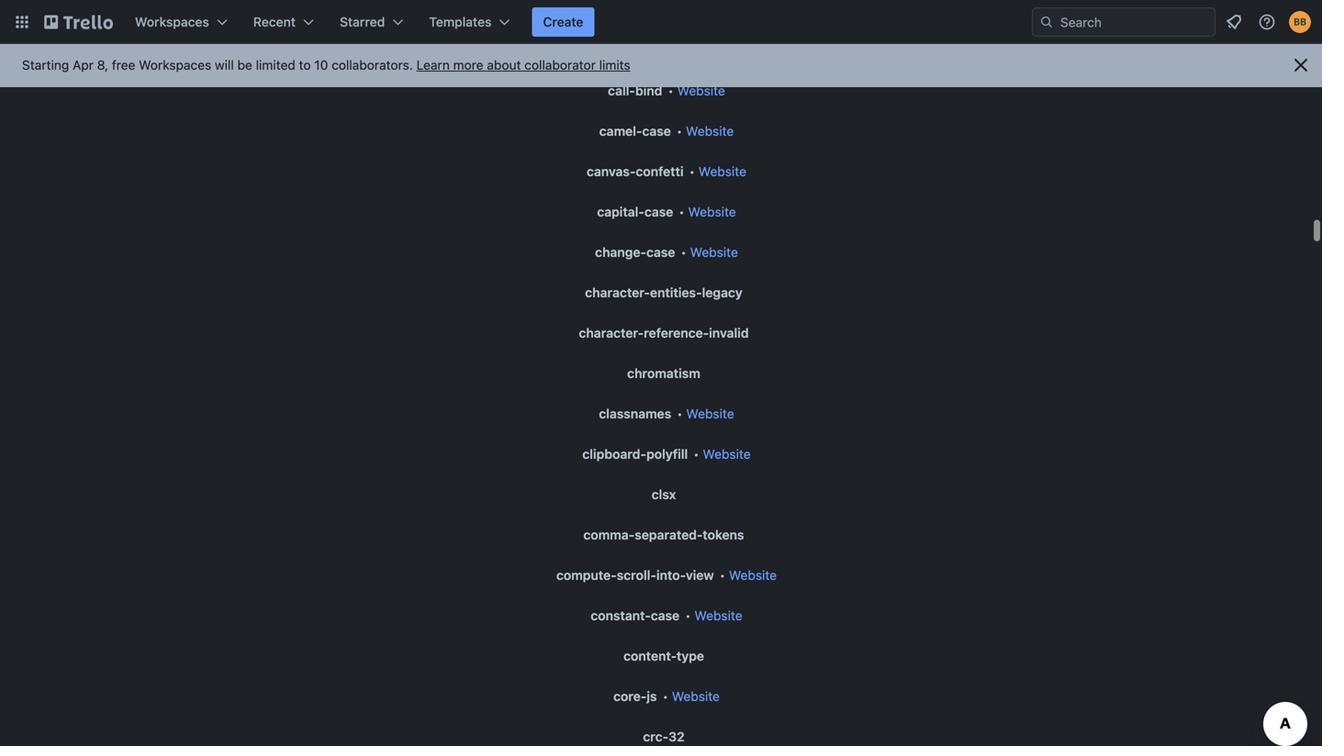 Task type: vqa. For each thing, say whether or not it's contained in the screenshot.
constant-case • Website
yes



Task type: locate. For each thing, give the bounding box(es) containing it.
case up confetti
[[642, 123, 671, 139]]

website link right polyfill
[[703, 447, 751, 462]]

website link up legacy
[[690, 245, 738, 260]]

website for core-js • website
[[672, 689, 720, 704]]

website up canvas-confetti • website
[[686, 123, 734, 139]]

back to home image
[[44, 7, 113, 37]]

character-entities-legacy
[[585, 285, 743, 300]]

website link up change-case • website
[[688, 204, 736, 219]]

primary element
[[0, 0, 1322, 44]]

• up canvas-confetti • website
[[677, 123, 682, 139]]

website up change-case • website
[[688, 204, 736, 219]]

website right confetti
[[699, 164, 746, 179]]

character- down change-
[[585, 285, 650, 300]]

case for capital-
[[644, 204, 673, 219]]

32
[[668, 729, 685, 745]]

learn
[[416, 57, 450, 73]]

website for call-bind • website
[[677, 83, 725, 98]]

0 vertical spatial character-
[[585, 285, 650, 300]]

content-type button
[[612, 644, 710, 669]]

character-reference-invalid button
[[568, 320, 754, 346]]

crc-32 button
[[632, 724, 690, 746]]

legacy
[[702, 285, 743, 300]]

case up the character-entities-legacy
[[646, 245, 675, 260]]

will
[[215, 57, 234, 73]]

workspaces inside popup button
[[135, 14, 209, 29]]

case
[[642, 123, 671, 139], [644, 204, 673, 219], [646, 245, 675, 260], [651, 608, 680, 623]]

tokens
[[703, 527, 744, 543]]

• for canvas-confetti
[[689, 164, 695, 179]]

separated-
[[635, 527, 703, 543]]

be
[[237, 57, 252, 73]]

website up legacy
[[690, 245, 738, 260]]

starting apr 8, free workspaces will be limited to 10 collaborators. learn more about collaborator limits
[[22, 57, 630, 73]]

website link down type
[[672, 689, 720, 704]]

open information menu image
[[1258, 13, 1276, 31]]

website link up polyfill
[[686, 406, 734, 421]]

canvas-
[[587, 164, 636, 179]]

learn more about collaborator limits link
[[416, 57, 630, 73]]

website for capital-case • website
[[688, 204, 736, 219]]

recent
[[253, 14, 296, 29]]

clipboard-
[[582, 447, 646, 462]]

website down tokens
[[729, 568, 777, 583]]

• right polyfill
[[693, 447, 699, 462]]

collaborator
[[524, 57, 596, 73]]

starred
[[340, 14, 385, 29]]

website link for canvas-confetti • website
[[699, 164, 746, 179]]

clipboard-polyfill • website
[[582, 447, 751, 462]]

camel-
[[599, 123, 642, 139]]

limits
[[599, 57, 630, 73]]

compute-scroll-into-view button
[[545, 563, 720, 589]]

recent button
[[242, 7, 325, 37]]

constant-
[[591, 608, 651, 623]]

•
[[668, 83, 674, 98], [677, 123, 682, 139], [689, 164, 695, 179], [679, 204, 685, 219], [681, 245, 687, 260], [677, 406, 683, 421], [693, 447, 699, 462], [720, 568, 725, 583], [685, 608, 691, 623], [662, 689, 668, 704]]

• down canvas-confetti • website
[[679, 204, 685, 219]]

canvas-confetti button
[[576, 159, 689, 185]]

camel-case button
[[588, 118, 677, 144]]

crc-32
[[643, 729, 685, 745]]

website down type
[[672, 689, 720, 704]]

view
[[686, 568, 714, 583]]

website link down view
[[695, 608, 742, 623]]

character- for entities-
[[585, 285, 650, 300]]

• right confetti
[[689, 164, 695, 179]]

core-js button
[[602, 684, 662, 710]]

character-entities-legacy button
[[574, 280, 748, 306]]

content-
[[623, 649, 677, 664]]

website link for core-js • website
[[672, 689, 720, 704]]

workspaces
[[135, 14, 209, 29], [139, 57, 211, 73]]

website link up canvas-confetti • website
[[686, 123, 734, 139]]

character-reference-invalid
[[579, 325, 749, 341]]

to
[[299, 57, 311, 73]]

case for camel-
[[642, 123, 671, 139]]

limited
[[256, 57, 295, 73]]

• for constant-case
[[685, 608, 691, 623]]

10
[[314, 57, 328, 73]]

• for camel-case
[[677, 123, 682, 139]]

website right polyfill
[[703, 447, 751, 462]]

• right bind
[[668, 83, 674, 98]]

• up type
[[685, 608, 691, 623]]

workspaces button
[[124, 7, 239, 37]]

core-
[[613, 689, 647, 704]]

canvas-confetti • website
[[587, 164, 746, 179]]

call-
[[608, 83, 635, 98]]

website link for call-bind • website
[[677, 83, 725, 98]]

capital-case button
[[586, 199, 679, 225]]

bob builder (bobbuilder40) image
[[1289, 11, 1311, 33]]

comma-separated-tokens
[[583, 527, 744, 543]]

website link right confetti
[[699, 164, 746, 179]]

website
[[677, 83, 725, 98], [686, 123, 734, 139], [699, 164, 746, 179], [688, 204, 736, 219], [690, 245, 738, 260], [686, 406, 734, 421], [703, 447, 751, 462], [729, 568, 777, 583], [695, 608, 742, 623], [672, 689, 720, 704]]

starting
[[22, 57, 69, 73]]

website link down tokens
[[729, 568, 777, 583]]

create button
[[532, 7, 594, 37]]

website link for constant-case • website
[[695, 608, 742, 623]]

workspaces up "free"
[[135, 14, 209, 29]]

website link right bind
[[677, 83, 725, 98]]

0 notifications image
[[1223, 11, 1245, 33]]

website right bind
[[677, 83, 725, 98]]

workspaces down workspaces popup button
[[139, 57, 211, 73]]

scroll-
[[617, 568, 656, 583]]

website down view
[[695, 608, 742, 623]]

0 vertical spatial workspaces
[[135, 14, 209, 29]]

website for camel-case • website
[[686, 123, 734, 139]]

case down confetti
[[644, 204, 673, 219]]

website link
[[677, 83, 725, 98], [686, 123, 734, 139], [699, 164, 746, 179], [688, 204, 736, 219], [690, 245, 738, 260], [686, 406, 734, 421], [703, 447, 751, 462], [729, 568, 777, 583], [695, 608, 742, 623], [672, 689, 720, 704]]

character- down character-entities-legacy button
[[579, 325, 644, 341]]

clipboard-polyfill button
[[571, 442, 693, 467]]

call-bind • website
[[608, 83, 725, 98]]

• for change-case
[[681, 245, 687, 260]]

camel-case • website
[[599, 123, 734, 139]]

1 vertical spatial character-
[[579, 325, 644, 341]]

confetti
[[636, 164, 684, 179]]

case down compute-scroll-into-view • website
[[651, 608, 680, 623]]

character-
[[585, 285, 650, 300], [579, 325, 644, 341]]

• up the entities-
[[681, 245, 687, 260]]

free
[[112, 57, 135, 73]]

into-
[[656, 568, 686, 583]]

• right js
[[662, 689, 668, 704]]



Task type: describe. For each thing, give the bounding box(es) containing it.
capital-case • website
[[597, 204, 736, 219]]

search image
[[1039, 15, 1054, 29]]

content-type
[[623, 649, 704, 664]]

comma-separated-tokens button
[[572, 522, 750, 548]]

• for core-js
[[662, 689, 668, 704]]

collaborators.
[[332, 57, 413, 73]]

entities-
[[650, 285, 702, 300]]

classnames • website
[[599, 406, 734, 421]]

website up polyfill
[[686, 406, 734, 421]]

• for capital-case
[[679, 204, 685, 219]]

chromatism
[[627, 366, 700, 381]]

clsx
[[652, 487, 676, 502]]

templates button
[[418, 7, 521, 37]]

about
[[487, 57, 521, 73]]

apr
[[73, 57, 94, 73]]

core-js • website
[[613, 689, 720, 704]]

type
[[677, 649, 704, 664]]

classnames button
[[588, 401, 677, 427]]

case for change-
[[646, 245, 675, 260]]

clsx button
[[641, 482, 682, 508]]

templates
[[429, 14, 492, 29]]

compute-
[[556, 568, 617, 583]]

crc-
[[643, 729, 669, 745]]

capital-
[[597, 204, 644, 219]]

invalid
[[709, 325, 749, 341]]

change-case button
[[584, 240, 681, 265]]

website link for compute-scroll-into-view • website
[[729, 568, 777, 583]]

create
[[543, 14, 583, 29]]

Search field
[[1054, 8, 1215, 36]]

website for change-case • website
[[690, 245, 738, 260]]

• right view
[[720, 568, 725, 583]]

constant-case • website
[[591, 608, 742, 623]]

starred button
[[329, 7, 414, 37]]

classnames
[[599, 406, 671, 421]]

character- for reference-
[[579, 325, 644, 341]]

website link for camel-case • website
[[686, 123, 734, 139]]

polyfill
[[646, 447, 688, 462]]

change-
[[595, 245, 646, 260]]

website for clipboard-polyfill • website
[[703, 447, 751, 462]]

more
[[453, 57, 483, 73]]

case for constant-
[[651, 608, 680, 623]]

change-case • website
[[595, 245, 738, 260]]

1 vertical spatial workspaces
[[139, 57, 211, 73]]

chromatism button
[[616, 361, 706, 387]]

constant-case button
[[580, 603, 685, 629]]

compute-scroll-into-view • website
[[556, 568, 777, 583]]

website for constant-case • website
[[695, 608, 742, 623]]

call-bind button
[[597, 78, 668, 104]]

bind
[[635, 83, 662, 98]]

• up polyfill
[[677, 406, 683, 421]]

8,
[[97, 57, 108, 73]]

website link for change-case • website
[[690, 245, 738, 260]]

reference-
[[644, 325, 709, 341]]

website link for clipboard-polyfill • website
[[703, 447, 751, 462]]

website link for capital-case • website
[[688, 204, 736, 219]]

comma-
[[583, 527, 635, 543]]

website for canvas-confetti • website
[[699, 164, 746, 179]]

website link for classnames • website
[[686, 406, 734, 421]]

• for clipboard-polyfill
[[693, 447, 699, 462]]

• for call-bind
[[668, 83, 674, 98]]

js
[[647, 689, 657, 704]]



